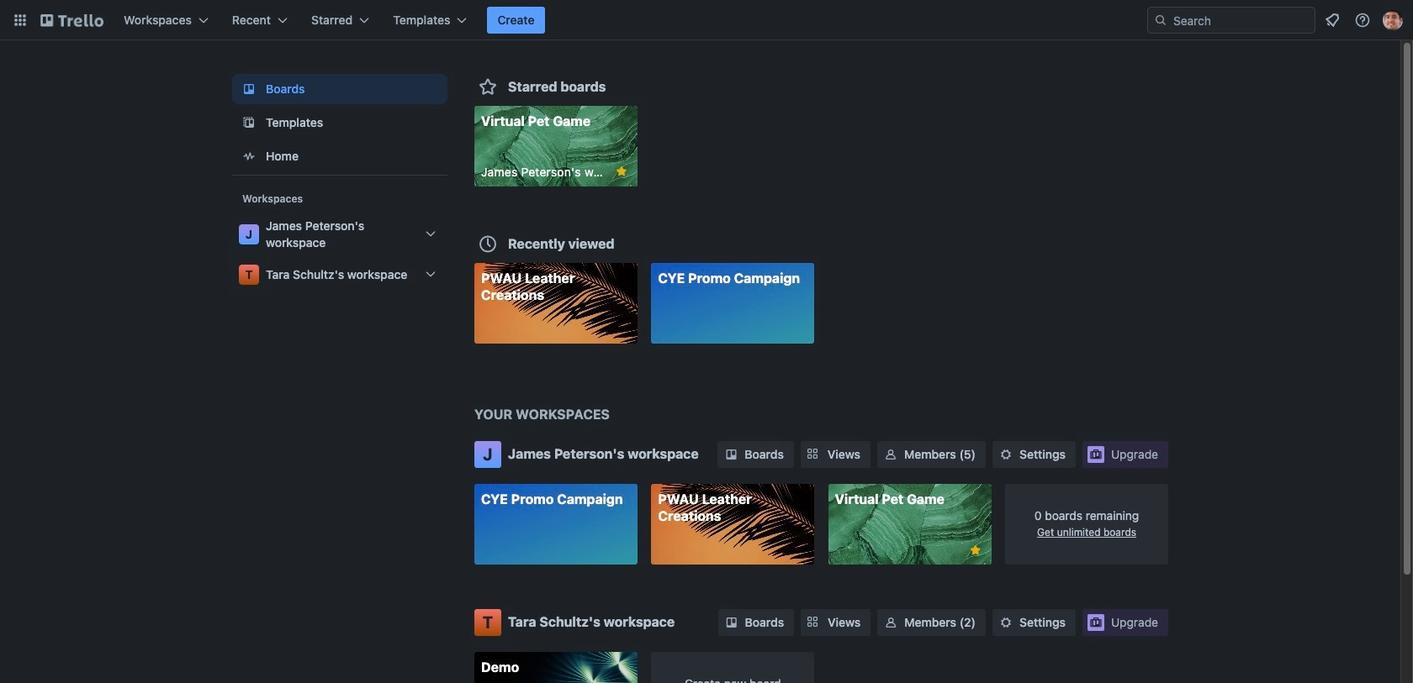 Task type: describe. For each thing, give the bounding box(es) containing it.
open information menu image
[[1354, 12, 1371, 29]]

2 horizontal spatial sm image
[[998, 447, 1015, 464]]

Search field
[[1147, 7, 1316, 34]]

template board image
[[239, 113, 259, 133]]

home image
[[239, 146, 259, 167]]

back to home image
[[40, 7, 103, 34]]

0 notifications image
[[1322, 10, 1343, 30]]

board image
[[239, 79, 259, 99]]



Task type: vqa. For each thing, say whether or not it's contained in the screenshot.
Click to unstar this board. It will be removed from your starred list. icon
yes



Task type: locate. For each thing, give the bounding box(es) containing it.
click to unstar this board. it will be removed from your starred list. image
[[614, 164, 629, 179]]

1 horizontal spatial sm image
[[882, 447, 899, 464]]

search image
[[1154, 13, 1168, 27]]

0 horizontal spatial sm image
[[723, 447, 740, 464]]

sm image
[[723, 447, 740, 464], [883, 615, 899, 631], [998, 615, 1015, 631]]

0 horizontal spatial sm image
[[723, 615, 740, 631]]

sm image
[[882, 447, 899, 464], [998, 447, 1015, 464], [723, 615, 740, 631]]

2 horizontal spatial sm image
[[998, 615, 1015, 631]]

primary element
[[0, 0, 1413, 40]]

1 horizontal spatial sm image
[[883, 615, 899, 631]]

james peterson (jamespeterson93) image
[[1383, 10, 1403, 30]]



